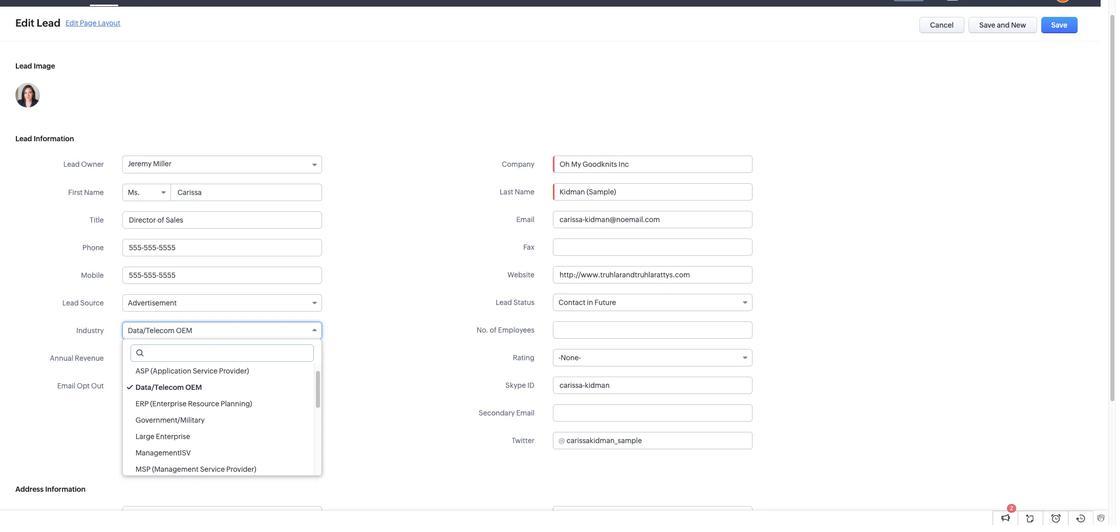 Task type: vqa. For each thing, say whether or not it's contained in the screenshot.
the Provider)
yes



Task type: locate. For each thing, give the bounding box(es) containing it.
profile image
[[1049, 0, 1078, 6]]

1 vertical spatial data/telecom oem
[[136, 384, 202, 392]]

information for lead information
[[34, 135, 74, 143]]

2 save from the left
[[1052, 21, 1068, 29]]

data/telecom up (enterprise at the left bottom of the page
[[136, 384, 184, 392]]

(application
[[151, 367, 191, 376]]

service up data/telecom oem option
[[193, 367, 218, 376]]

email left opt
[[57, 382, 75, 390]]

save inside 'button'
[[1052, 21, 1068, 29]]

data/telecom oem up (enterprise at the left bottom of the page
[[136, 384, 202, 392]]

-none-
[[559, 354, 581, 362]]

provider)
[[219, 367, 249, 376], [226, 466, 256, 474]]

id
[[528, 382, 535, 390]]

email for email
[[517, 216, 535, 224]]

new
[[1012, 21, 1027, 29]]

skype
[[506, 382, 526, 390]]

email up twitter in the bottom left of the page
[[517, 409, 535, 418]]

1 vertical spatial service
[[200, 466, 225, 474]]

asp (application service provider)
[[136, 367, 249, 376]]

no. of employees
[[477, 326, 535, 335]]

oem up erp (enterprise resource planning)
[[186, 384, 202, 392]]

1 vertical spatial information
[[45, 486, 86, 494]]

1 vertical spatial data/telecom
[[136, 384, 184, 392]]

last name
[[500, 188, 535, 196]]

2
[[1011, 506, 1014, 512]]

skype id
[[506, 382, 535, 390]]

information for address information
[[45, 486, 86, 494]]

lead source
[[62, 299, 104, 307]]

None text field
[[553, 183, 753, 201], [553, 211, 753, 229], [122, 239, 322, 257], [131, 345, 313, 362], [553, 377, 753, 395], [567, 433, 753, 449], [122, 507, 322, 524], [553, 507, 753, 524], [553, 183, 753, 201], [553, 211, 753, 229], [122, 239, 322, 257], [131, 345, 313, 362], [553, 377, 753, 395], [567, 433, 753, 449], [122, 507, 322, 524], [553, 507, 753, 524]]

information right address
[[45, 486, 86, 494]]

email up "fax"
[[517, 216, 535, 224]]

name right last
[[515, 188, 535, 196]]

title
[[90, 216, 104, 224]]

annual
[[50, 355, 73, 363]]

0 vertical spatial data/telecom oem
[[128, 327, 192, 335]]

0 vertical spatial oem
[[176, 327, 192, 335]]

1 save from the left
[[980, 21, 996, 29]]

0 vertical spatial data/telecom
[[128, 327, 175, 335]]

large enterprise
[[136, 433, 190, 441]]

edit up the lead image
[[15, 17, 34, 29]]

data/telecom inside field
[[128, 327, 175, 335]]

0 horizontal spatial save
[[980, 21, 996, 29]]

name
[[515, 188, 535, 196], [84, 189, 104, 197]]

save down profile image
[[1052, 21, 1068, 29]]

provider) up data/telecom oem option
[[219, 367, 249, 376]]

edit
[[15, 17, 34, 29], [66, 19, 78, 27]]

0 vertical spatial information
[[34, 135, 74, 143]]

(management
[[152, 466, 199, 474]]

email opt out
[[57, 382, 104, 390]]

last
[[500, 188, 514, 196]]

name for first name
[[84, 189, 104, 197]]

data/telecom oem down advertisement
[[128, 327, 192, 335]]

1 vertical spatial oem
[[186, 384, 202, 392]]

save inside button
[[980, 21, 996, 29]]

email
[[517, 216, 535, 224], [57, 382, 75, 390], [517, 409, 535, 418]]

enterprise
[[156, 433, 190, 441]]

planning)
[[221, 400, 252, 408]]

lead image
[[15, 62, 55, 70]]

data/telecom down advertisement
[[128, 327, 175, 335]]

1 horizontal spatial name
[[515, 188, 535, 196]]

0 horizontal spatial name
[[84, 189, 104, 197]]

service
[[193, 367, 218, 376], [200, 466, 225, 474]]

save button
[[1042, 17, 1079, 33]]

provider) for asp (application service provider)
[[219, 367, 249, 376]]

name right first
[[84, 189, 104, 197]]

oem inside field
[[176, 327, 192, 335]]

save left and
[[980, 21, 996, 29]]

twitter
[[512, 437, 535, 445]]

lead for lead image
[[15, 62, 32, 70]]

Advertisement field
[[122, 295, 322, 312]]

image image
[[15, 83, 40, 108]]

oem
[[176, 327, 192, 335], [186, 384, 202, 392]]

data/telecom oem
[[128, 327, 192, 335], [136, 384, 202, 392]]

edit left page
[[66, 19, 78, 27]]

0 horizontal spatial edit
[[15, 17, 34, 29]]

lead left status
[[496, 299, 512, 307]]

None field
[[554, 156, 753, 173]]

future
[[595, 299, 617, 307]]

0 vertical spatial service
[[193, 367, 218, 376]]

large
[[136, 433, 155, 441]]

1 vertical spatial email
[[57, 382, 75, 390]]

0 vertical spatial email
[[517, 216, 535, 224]]

asp
[[136, 367, 149, 376]]

employees
[[498, 326, 535, 335]]

service down managementisv 'option'
[[200, 466, 225, 474]]

provider) for msp (management service provider)
[[226, 466, 256, 474]]

oem inside option
[[186, 384, 202, 392]]

1 horizontal spatial edit
[[66, 19, 78, 27]]

first
[[68, 189, 83, 197]]

1 horizontal spatial save
[[1052, 21, 1068, 29]]

None text field
[[554, 156, 753, 173], [172, 184, 322, 201], [122, 212, 322, 229], [553, 239, 753, 256], [553, 266, 753, 284], [122, 267, 322, 284], [553, 322, 753, 339], [134, 350, 322, 367], [553, 405, 753, 422], [554, 156, 753, 173], [172, 184, 322, 201], [122, 212, 322, 229], [553, 239, 753, 256], [553, 266, 753, 284], [122, 267, 322, 284], [553, 322, 753, 339], [134, 350, 322, 367], [553, 405, 753, 422]]

lead
[[37, 17, 61, 29], [15, 62, 32, 70], [15, 135, 32, 143], [63, 160, 80, 169], [496, 299, 512, 307], [62, 299, 79, 307]]

status
[[514, 299, 535, 307]]

lead left image
[[15, 62, 32, 70]]

address information
[[15, 486, 86, 494]]

lead for lead source
[[62, 299, 79, 307]]

data/telecom
[[128, 327, 175, 335], [136, 384, 184, 392]]

address
[[15, 486, 44, 494]]

list box
[[123, 363, 322, 478]]

miller
[[153, 160, 172, 168]]

owner
[[81, 160, 104, 169]]

managementisv
[[136, 449, 191, 458]]

source
[[80, 299, 104, 307]]

lead owner
[[63, 160, 104, 169]]

lead left owner
[[63, 160, 80, 169]]

lead down image
[[15, 135, 32, 143]]

information up lead owner
[[34, 135, 74, 143]]

1 vertical spatial provider)
[[226, 466, 256, 474]]

-
[[559, 354, 561, 362]]

oem up asp (application service provider)
[[176, 327, 192, 335]]

secondary
[[479, 409, 515, 418]]

@
[[559, 437, 566, 445]]

information
[[34, 135, 74, 143], [45, 486, 86, 494]]

lead left source
[[62, 299, 79, 307]]

jeremy
[[128, 160, 152, 168]]

save
[[980, 21, 996, 29], [1052, 21, 1068, 29]]

phone
[[83, 244, 104, 252]]

provider) down managementisv 'option'
[[226, 466, 256, 474]]

page
[[80, 19, 97, 27]]

service for (application
[[193, 367, 218, 376]]

0 vertical spatial provider)
[[219, 367, 249, 376]]

contact
[[559, 299, 586, 307]]



Task type: describe. For each thing, give the bounding box(es) containing it.
msp
[[136, 466, 151, 474]]

asp (application service provider) option
[[123, 363, 314, 380]]

cancel button
[[920, 17, 965, 33]]

advertisement
[[128, 299, 177, 307]]

lead information
[[15, 135, 74, 143]]

annual revenue
[[50, 355, 104, 363]]

(enterprise
[[150, 400, 187, 408]]

lead left page
[[37, 17, 61, 29]]

website
[[508, 271, 535, 279]]

edit lead edit page layout
[[15, 17, 121, 29]]

erp (enterprise resource planning)
[[136, 400, 252, 408]]

save and new button
[[969, 17, 1038, 33]]

managementisv option
[[123, 445, 314, 462]]

lead for lead status
[[496, 299, 512, 307]]

data/telecom oem inside field
[[128, 327, 192, 335]]

opt
[[77, 382, 90, 390]]

edit inside edit lead edit page layout
[[66, 19, 78, 27]]

street
[[84, 511, 104, 520]]

lead for lead information
[[15, 135, 32, 143]]

erp (enterprise resource planning) option
[[123, 396, 314, 412]]

lead for lead owner
[[63, 160, 80, 169]]

service for (management
[[200, 466, 225, 474]]

mobile
[[81, 272, 104, 280]]

erp
[[136, 400, 149, 408]]

government/military
[[136, 417, 205, 425]]

company
[[502, 160, 535, 169]]

-None- field
[[553, 349, 753, 367]]

in
[[587, 299, 594, 307]]

data/telecom inside option
[[136, 384, 184, 392]]

secondary email
[[479, 409, 535, 418]]

Ms. field
[[123, 184, 171, 201]]

save for save
[[1052, 21, 1068, 29]]

2 vertical spatial email
[[517, 409, 535, 418]]

contact in future
[[559, 299, 617, 307]]

marketplace element
[[1008, 0, 1029, 6]]

data/telecom oem inside option
[[136, 384, 202, 392]]

and
[[998, 21, 1011, 29]]

resource
[[188, 400, 219, 408]]

industry
[[76, 327, 104, 335]]

large enterprise option
[[123, 429, 314, 445]]

government/military option
[[123, 412, 314, 429]]

save and new
[[980, 21, 1027, 29]]

email for email opt out
[[57, 382, 75, 390]]

setup element
[[1029, 0, 1049, 7]]

name for last name
[[515, 188, 535, 196]]

save for save and new
[[980, 21, 996, 29]]

of
[[490, 326, 497, 335]]

rating
[[513, 354, 535, 362]]

edit page layout link
[[66, 19, 121, 27]]

ms.
[[128, 189, 140, 197]]

Data/Telecom OEM field
[[122, 322, 322, 340]]

cancel
[[931, 21, 955, 29]]

first name
[[68, 189, 104, 197]]

list box containing asp (application service provider)
[[123, 363, 322, 478]]

msp (management service provider)
[[136, 466, 256, 474]]

lead status
[[496, 299, 535, 307]]

Contact in Future field
[[553, 294, 753, 312]]

data/telecom oem option
[[123, 380, 314, 396]]

none-
[[561, 354, 581, 362]]

layout
[[98, 19, 121, 27]]

search element
[[966, 0, 987, 7]]

fax
[[524, 243, 535, 252]]

image
[[34, 62, 55, 70]]

msp (management service provider) option
[[123, 462, 314, 478]]

no.
[[477, 326, 489, 335]]

revenue
[[75, 355, 104, 363]]

jeremy miller
[[128, 160, 172, 168]]

create menu element
[[941, 0, 966, 6]]

out
[[91, 382, 104, 390]]



